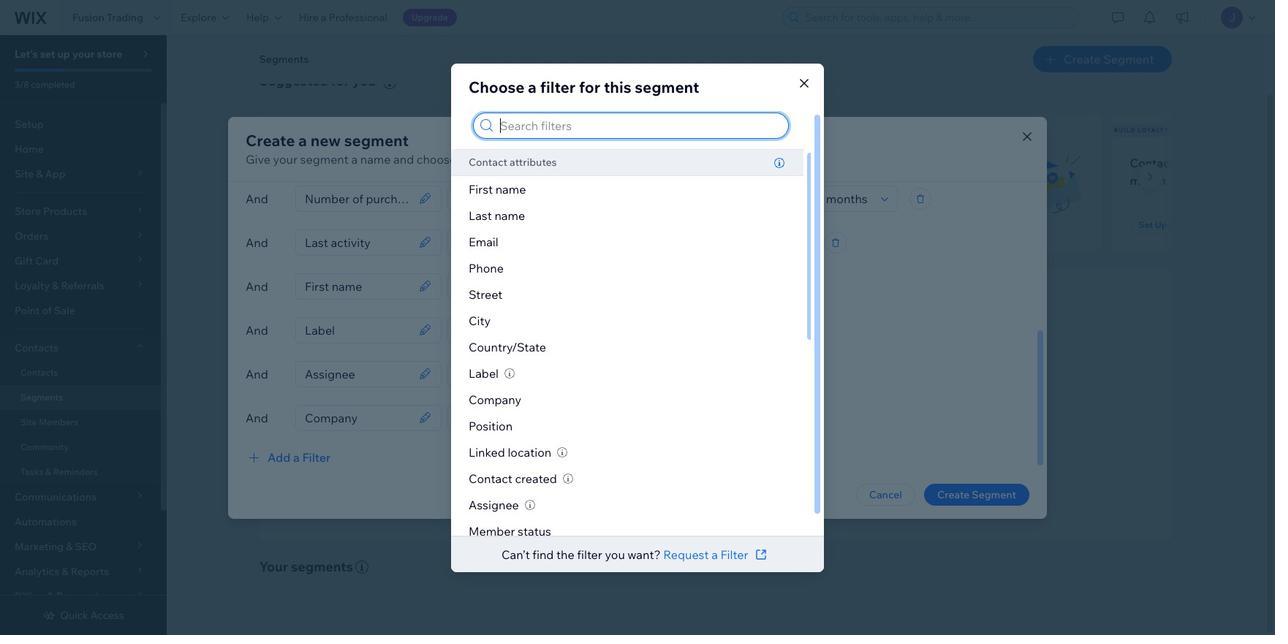 Task type: vqa. For each thing, say whether or not it's contained in the screenshot.
Cancel button
yes



Task type: describe. For each thing, give the bounding box(es) containing it.
haven't
[[561, 173, 601, 188]]

create segment button for segments
[[1033, 46, 1172, 72]]

email
[[469, 235, 499, 249]]

position
[[469, 419, 513, 434]]

new for new subscribers
[[261, 126, 277, 134]]

home link
[[0, 137, 161, 162]]

last
[[469, 208, 492, 223]]

customers for potential customers who haven't made a purchase yet
[[613, 156, 671, 170]]

new for new contacts who recently subscribed to your mailing list
[[277, 156, 302, 170]]

2 vertical spatial the
[[557, 547, 575, 562]]

choose
[[417, 152, 457, 166]]

sales
[[782, 434, 806, 447]]

name for last name
[[495, 208, 525, 223]]

reach
[[618, 392, 656, 409]]

reminders
[[53, 467, 98, 478]]

label
[[469, 366, 499, 381]]

automations link
[[0, 510, 161, 535]]

new subscribers
[[261, 126, 329, 134]]

linked
[[469, 445, 505, 460]]

a inside add a filter button
[[293, 450, 300, 465]]

contacts inside create a new segment give your segment a name and choose the filters these contacts should match.
[[547, 152, 594, 166]]

professional
[[329, 11, 387, 24]]

new contacts who recently subscribed to your mailing list
[[277, 156, 442, 188]]

location
[[508, 445, 552, 460]]

drive
[[756, 434, 780, 447]]

subscribers for email
[[858, 126, 908, 134]]

1 choose a condition field from the top
[[453, 186, 573, 211]]

birthday
[[1218, 156, 1265, 170]]

contact for contact attributes
[[469, 155, 508, 169]]

build
[[1115, 126, 1136, 134]]

want?
[[628, 547, 661, 562]]

setup link
[[0, 112, 161, 137]]

sale
[[54, 304, 75, 317]]

setup
[[15, 118, 44, 131]]

filters
[[480, 152, 511, 166]]

cancel
[[869, 488, 902, 501]]

target
[[715, 392, 754, 409]]

6 choose a condition field from the top
[[453, 406, 573, 430]]

fusion trading
[[72, 11, 143, 24]]

the inside reach the right target audience create specific groups of contacts that update automatically send personalized email campaigns to drive sales and build trust get to know your high-value customers, potential leads and more
[[659, 392, 680, 409]]

2 horizontal spatial and
[[833, 453, 851, 466]]

a left the new
[[298, 131, 307, 150]]

potential for potential customers who haven't made a purchase yet
[[561, 156, 610, 170]]

a left recently
[[351, 152, 358, 166]]

segments link
[[0, 385, 161, 410]]

and for 6th choose a condition field from the bottom
[[246, 191, 268, 206]]

this
[[604, 77, 632, 96]]

potential customers who haven't made a purchase yet
[[561, 156, 718, 188]]

contacts for the contacts dropdown button
[[15, 342, 58, 355]]

1 set up segment from the left
[[286, 219, 354, 230]]

to inside new contacts who recently subscribed to your mailing list
[[341, 173, 352, 188]]

list containing new contacts who recently subscribed to your mailing list
[[256, 113, 1275, 252]]

0 horizontal spatial you
[[353, 72, 376, 89]]

campaign
[[931, 173, 986, 188]]

a right the choose at the left top of page
[[528, 77, 537, 96]]

quick access button
[[43, 609, 124, 622]]

completed
[[31, 79, 75, 90]]

your segments
[[259, 559, 353, 575]]

audience
[[757, 392, 813, 409]]

explore
[[181, 11, 216, 24]]

give
[[246, 152, 271, 166]]

high-
[[654, 453, 678, 466]]

add
[[268, 450, 291, 465]]

member status
[[469, 524, 551, 539]]

suggested for you
[[259, 72, 376, 89]]

recently
[[381, 156, 426, 170]]

request a filter link
[[664, 546, 770, 564]]

linked location
[[469, 445, 552, 460]]

active subscribers
[[830, 126, 908, 134]]

set
[[40, 48, 55, 61]]

request a filter
[[664, 547, 749, 562]]

name inside create a new segment give your segment a name and choose the filters these contacts should match.
[[360, 152, 391, 166]]

of inside 'link'
[[42, 304, 52, 317]]

update
[[757, 414, 791, 427]]

create inside create a new segment give your segment a name and choose the filters these contacts should match.
[[246, 131, 295, 150]]

match.
[[636, 152, 673, 166]]

add a filter
[[268, 450, 331, 465]]

segments button
[[252, 48, 316, 70]]

1 vertical spatial create segment
[[938, 488, 1017, 501]]

create inside reach the right target audience create specific groups of contacts that update automatically send personalized email campaigns to drive sales and build trust get to know your high-value customers, potential leads and more
[[570, 414, 602, 427]]

1 set up segment button from the left
[[277, 217, 363, 234]]

yet
[[701, 173, 718, 188]]

of inside reach the right target audience create specific groups of contacts that update automatically send personalized email campaigns to drive sales and build trust get to know your high-value customers, potential leads and more
[[680, 414, 690, 427]]

with
[[1183, 156, 1207, 170]]

community
[[20, 442, 69, 453]]

4 choose a condition field from the top
[[453, 318, 573, 343]]

segments
[[291, 559, 353, 575]]

loyalty
[[1138, 126, 1169, 134]]

specific
[[605, 414, 642, 427]]

filter for request a filter
[[721, 547, 749, 562]]

contacts inside new contacts who recently subscribed to your mailing list
[[304, 156, 352, 170]]

contact for contact created
[[469, 472, 513, 486]]

0 vertical spatial segment
[[635, 77, 699, 96]]

first
[[469, 182, 493, 197]]

active for active email subscribers who clicked on your campaign
[[846, 156, 881, 170]]

let's
[[15, 48, 38, 61]]

contacts with a birthday th
[[1130, 156, 1275, 188]]

phone
[[469, 261, 504, 276]]

send
[[570, 434, 595, 447]]

choose
[[469, 77, 525, 96]]

set for 2nd set up segment button
[[1139, 219, 1153, 230]]

up for 2nd set up segment button
[[1155, 219, 1167, 230]]

automatically
[[793, 414, 858, 427]]

3/8
[[15, 79, 29, 90]]

potential for potential customers
[[546, 126, 586, 134]]

trading
[[107, 11, 143, 24]]

your inside sidebar element
[[72, 48, 95, 61]]

choose a filter for this segment
[[469, 77, 699, 96]]

and for 5th choose a condition field from the top of the page
[[246, 367, 268, 381]]

city
[[469, 314, 491, 328]]

mailing
[[382, 173, 423, 188]]

home
[[15, 143, 44, 156]]

12/18/2023 field
[[732, 230, 814, 255]]

site
[[20, 417, 37, 428]]

contact created
[[469, 472, 557, 486]]

sidebar element
[[0, 35, 167, 636]]

1 vertical spatial filter
[[577, 547, 603, 562]]

2 vertical spatial segment
[[300, 152, 349, 166]]

who inside active email subscribers who clicked on your campaign
[[983, 156, 1006, 170]]



Task type: locate. For each thing, give the bounding box(es) containing it.
more
[[854, 453, 879, 466]]

active inside active email subscribers who clicked on your campaign
[[846, 156, 881, 170]]

1 vertical spatial to
[[744, 434, 754, 447]]

customers up made
[[613, 156, 671, 170]]

potential
[[546, 126, 586, 134], [561, 156, 610, 170]]

contacts up the haven't
[[547, 152, 594, 166]]

1 horizontal spatial for
[[579, 77, 601, 96]]

1 vertical spatial new
[[277, 156, 302, 170]]

subscribers inside active email subscribers who clicked on your campaign
[[916, 156, 980, 170]]

1 horizontal spatial set up segment button
[[1130, 217, 1217, 234]]

Search filters field
[[496, 113, 784, 138]]

2 horizontal spatial contacts
[[692, 414, 733, 427]]

1 who from the left
[[355, 156, 378, 170]]

0 vertical spatial filter
[[302, 450, 331, 465]]

created
[[515, 472, 557, 486]]

these
[[513, 152, 544, 166]]

segment up recently
[[344, 131, 409, 150]]

for right suggested
[[331, 72, 350, 89]]

filter right request
[[721, 547, 749, 562]]

1 horizontal spatial subscribers
[[858, 126, 908, 134]]

name for first name
[[496, 182, 526, 197]]

groups
[[644, 414, 678, 427]]

0 horizontal spatial contacts
[[304, 156, 352, 170]]

tasks & reminders link
[[0, 460, 161, 485]]

contacts down loyalty
[[1130, 156, 1180, 170]]

request
[[664, 547, 709, 562]]

purchase
[[647, 173, 698, 188]]

contact inside option
[[469, 155, 508, 169]]

set up segment down subscribed
[[286, 219, 354, 230]]

0 horizontal spatial email
[[661, 434, 687, 447]]

filter inside button
[[302, 450, 331, 465]]

name
[[360, 152, 391, 166], [496, 182, 526, 197], [495, 208, 525, 223]]

0 horizontal spatial and
[[394, 152, 414, 166]]

that
[[735, 414, 755, 427]]

your
[[259, 559, 288, 575]]

a right made
[[638, 173, 644, 188]]

segments inside button
[[259, 53, 309, 66]]

0 horizontal spatial subscribers
[[279, 126, 329, 134]]

1 horizontal spatial email
[[883, 156, 913, 170]]

2 up from the left
[[1155, 219, 1167, 230]]

subscribers down suggested
[[279, 126, 329, 134]]

1 horizontal spatial contacts
[[547, 152, 594, 166]]

1 horizontal spatial create segment button
[[1033, 46, 1172, 72]]

a right with
[[1209, 156, 1216, 170]]

active
[[830, 126, 856, 134], [846, 156, 881, 170]]

of down right
[[680, 414, 690, 427]]

create a new segment give your segment a name and choose the filters these contacts should match.
[[246, 131, 673, 166]]

Select an option field
[[757, 186, 877, 211]]

to
[[341, 173, 352, 188], [744, 434, 754, 447], [590, 453, 600, 466]]

1 horizontal spatial create segment
[[1064, 52, 1154, 67]]

can't find the filter you want?
[[502, 547, 664, 562]]

set up segment button down contacts with a birthday th
[[1130, 217, 1217, 234]]

contacts down the contacts dropdown button
[[20, 367, 58, 378]]

who for purchase
[[674, 156, 697, 170]]

new up subscribed
[[277, 156, 302, 170]]

a inside hire a professional 'link'
[[321, 11, 327, 24]]

last name
[[469, 208, 525, 223]]

and inside create a new segment give your segment a name and choose the filters these contacts should match.
[[394, 152, 414, 166]]

0 vertical spatial contacts
[[1130, 156, 1180, 170]]

to left drive
[[744, 434, 754, 447]]

0 vertical spatial create segment
[[1064, 52, 1154, 67]]

segment down the new
[[300, 152, 349, 166]]

0 horizontal spatial the
[[459, 152, 477, 166]]

segments for segments link
[[20, 392, 63, 403]]

segment up search filters field
[[635, 77, 699, 96]]

Choose a condition field
[[453, 186, 573, 211], [453, 230, 573, 255], [453, 274, 573, 299], [453, 318, 573, 343], [453, 362, 573, 387], [453, 406, 573, 430]]

contacts down point of sale
[[15, 342, 58, 355]]

2 set up segment button from the left
[[1130, 217, 1217, 234]]

community link
[[0, 435, 161, 460]]

1 horizontal spatial and
[[808, 434, 827, 447]]

1 horizontal spatial set up segment
[[1139, 219, 1208, 230]]

hire a professional link
[[290, 0, 396, 35]]

build
[[829, 434, 853, 447]]

your inside create a new segment give your segment a name and choose the filters these contacts should match.
[[273, 152, 298, 166]]

1 vertical spatial active
[[846, 156, 881, 170]]

contacts inside contacts link
[[20, 367, 58, 378]]

contact attributes option
[[451, 149, 804, 176]]

email inside active email subscribers who clicked on your campaign
[[883, 156, 913, 170]]

and
[[394, 152, 414, 166], [808, 434, 827, 447], [833, 453, 851, 466]]

choose a condition field down street on the top left of the page
[[453, 318, 573, 343]]

4 and from the top
[[246, 323, 268, 338]]

personalized
[[598, 434, 659, 447]]

attributes
[[510, 155, 557, 169]]

subscribers up on
[[858, 126, 908, 134]]

5 choose a condition field from the top
[[453, 362, 573, 387]]

the right find
[[557, 547, 575, 562]]

hire a professional
[[299, 11, 387, 24]]

leads
[[806, 453, 831, 466]]

reach the right target audience create specific groups of contacts that update automatically send personalized email campaigns to drive sales and build trust get to know your high-value customers, potential leads and more
[[570, 392, 879, 466]]

2 horizontal spatial the
[[659, 392, 680, 409]]

potential up the haven't
[[561, 156, 610, 170]]

who up campaign
[[983, 156, 1006, 170]]

should
[[597, 152, 633, 166]]

1 vertical spatial segments
[[20, 392, 63, 403]]

2 and from the top
[[246, 235, 268, 250]]

contact up first
[[469, 155, 508, 169]]

set
[[286, 219, 300, 230], [1139, 219, 1153, 230]]

2 set from the left
[[1139, 219, 1153, 230]]

active for active subscribers
[[830, 126, 856, 134]]

0 vertical spatial active
[[830, 126, 856, 134]]

to right get in the bottom left of the page
[[590, 453, 600, 466]]

list box containing first name
[[451, 149, 817, 555]]

1 and from the top
[[246, 191, 268, 206]]

cancel button
[[856, 484, 916, 506]]

th
[[1268, 156, 1275, 170]]

filter up potential customers
[[540, 77, 576, 96]]

1 up from the left
[[302, 219, 314, 230]]

contacts up campaigns
[[692, 414, 733, 427]]

who inside new contacts who recently subscribed to your mailing list
[[355, 156, 378, 170]]

potential up attributes
[[546, 126, 586, 134]]

who left recently
[[355, 156, 378, 170]]

and down build at bottom
[[833, 453, 851, 466]]

list
[[425, 173, 442, 188]]

let's set up your store
[[15, 48, 122, 61]]

0 horizontal spatial set
[[286, 219, 300, 230]]

1 vertical spatial create segment button
[[924, 484, 1030, 506]]

a right request
[[712, 547, 718, 562]]

right
[[683, 392, 713, 409]]

new
[[311, 131, 341, 150]]

0 vertical spatial segments
[[259, 53, 309, 66]]

choose a condition field down country/state
[[453, 362, 573, 387]]

1 vertical spatial of
[[680, 414, 690, 427]]

tasks & reminders
[[20, 467, 98, 478]]

of left the sale
[[42, 304, 52, 317]]

tasks
[[20, 467, 43, 478]]

3 who from the left
[[983, 156, 1006, 170]]

3 and from the top
[[246, 279, 268, 294]]

contacts inside dropdown button
[[15, 342, 58, 355]]

0 vertical spatial to
[[341, 173, 352, 188]]

choose a condition field up linked location
[[453, 406, 573, 430]]

filter for add a filter
[[302, 450, 331, 465]]

choose a condition field down contact attributes
[[453, 186, 573, 211]]

contact up assignee
[[469, 472, 513, 486]]

customers up should
[[588, 126, 632, 134]]

1 vertical spatial you
[[605, 547, 625, 562]]

1 horizontal spatial of
[[680, 414, 690, 427]]

1 horizontal spatial filter
[[721, 547, 749, 562]]

0 vertical spatial new
[[261, 126, 277, 134]]

contacts
[[1130, 156, 1180, 170], [15, 342, 58, 355], [20, 367, 58, 378]]

0 vertical spatial create segment button
[[1033, 46, 1172, 72]]

name down first name
[[495, 208, 525, 223]]

1 horizontal spatial filter
[[577, 547, 603, 562]]

email up high- at the right bottom of the page
[[661, 434, 687, 447]]

1 vertical spatial segment
[[344, 131, 409, 150]]

point
[[15, 304, 40, 317]]

1 set from the left
[[286, 219, 300, 230]]

0 horizontal spatial set up segment
[[286, 219, 354, 230]]

0 horizontal spatial filter
[[540, 77, 576, 96]]

1 horizontal spatial who
[[674, 156, 697, 170]]

who up purchase
[[674, 156, 697, 170]]

and
[[246, 191, 268, 206], [246, 235, 268, 250], [246, 279, 268, 294], [246, 323, 268, 338], [246, 367, 268, 381], [246, 411, 268, 425]]

2 vertical spatial and
[[833, 453, 851, 466]]

2 vertical spatial name
[[495, 208, 525, 223]]

segments for segments button
[[259, 53, 309, 66]]

0 horizontal spatial up
[[302, 219, 314, 230]]

segments up suggested
[[259, 53, 309, 66]]

quick access
[[60, 609, 124, 622]]

0 vertical spatial filter
[[540, 77, 576, 96]]

your inside reach the right target audience create specific groups of contacts that update automatically send personalized email campaigns to drive sales and build trust get to know your high-value customers, potential leads and more
[[630, 453, 652, 466]]

contacts link
[[0, 361, 161, 385]]

customers inside potential customers who haven't made a purchase yet
[[613, 156, 671, 170]]

set up segment button down subscribed
[[277, 217, 363, 234]]

find
[[533, 547, 554, 562]]

1 vertical spatial filter
[[721, 547, 749, 562]]

contacts button
[[0, 336, 161, 361]]

suggested
[[259, 72, 328, 89]]

1 horizontal spatial set
[[1139, 219, 1153, 230]]

first name
[[469, 182, 526, 197]]

contacts for contacts link
[[20, 367, 58, 378]]

email up on
[[883, 156, 913, 170]]

your right on
[[904, 173, 929, 188]]

assignee
[[469, 498, 519, 513]]

0 horizontal spatial create segment button
[[924, 484, 1030, 506]]

made
[[604, 173, 635, 188]]

you left want?
[[605, 547, 625, 562]]

1 vertical spatial potential
[[561, 156, 610, 170]]

2 who from the left
[[674, 156, 697, 170]]

your down personalized
[[630, 453, 652, 466]]

street
[[469, 287, 503, 302]]

list
[[256, 113, 1275, 252]]

set up segment down contacts with a birthday th
[[1139, 219, 1208, 230]]

and up leads
[[808, 434, 827, 447]]

0 vertical spatial email
[[883, 156, 913, 170]]

0 vertical spatial you
[[353, 72, 376, 89]]

contacts inside reach the right target audience create specific groups of contacts that update automatically send personalized email campaigns to drive sales and build trust get to know your high-value customers, potential leads and more
[[692, 414, 733, 427]]

trust
[[855, 434, 878, 447]]

subscribers for contacts
[[279, 126, 329, 134]]

0 horizontal spatial filter
[[302, 450, 331, 465]]

a inside contacts with a birthday th
[[1209, 156, 1216, 170]]

site members link
[[0, 410, 161, 435]]

2 horizontal spatial who
[[983, 156, 1006, 170]]

point of sale link
[[0, 298, 161, 323]]

1 horizontal spatial segments
[[259, 53, 309, 66]]

for left this
[[579, 77, 601, 96]]

new
[[261, 126, 277, 134], [277, 156, 302, 170]]

contact attributes
[[469, 155, 557, 169]]

and for third choose a condition field from the bottom
[[246, 323, 268, 338]]

3/8 completed
[[15, 79, 75, 90]]

fusion
[[72, 11, 104, 24]]

1 vertical spatial contacts
[[15, 342, 58, 355]]

None field
[[301, 186, 415, 211], [301, 230, 415, 255], [301, 274, 415, 299], [301, 318, 415, 343], [301, 362, 415, 387], [301, 406, 415, 430], [301, 186, 415, 211], [301, 230, 415, 255], [301, 274, 415, 299], [301, 318, 415, 343], [301, 362, 415, 387], [301, 406, 415, 430]]

6 and from the top
[[246, 411, 268, 425]]

1 vertical spatial contact
[[469, 472, 513, 486]]

0 horizontal spatial for
[[331, 72, 350, 89]]

clicked
[[846, 173, 885, 188]]

filter right add
[[302, 450, 331, 465]]

1 vertical spatial email
[[661, 434, 687, 447]]

can't
[[502, 547, 530, 562]]

2 horizontal spatial to
[[744, 434, 754, 447]]

new up give
[[261, 126, 277, 134]]

to right subscribed
[[341, 173, 352, 188]]

choose a condition field up city
[[453, 274, 573, 299]]

potential inside potential customers who haven't made a purchase yet
[[561, 156, 610, 170]]

up down subscribed
[[302, 219, 314, 230]]

member
[[469, 524, 515, 539]]

1 horizontal spatial you
[[605, 547, 625, 562]]

list box
[[451, 149, 817, 555]]

2 set up segment from the left
[[1139, 219, 1208, 230]]

and up mailing
[[394, 152, 414, 166]]

your inside new contacts who recently subscribed to your mailing list
[[355, 173, 380, 188]]

who for your
[[355, 156, 378, 170]]

filter right find
[[577, 547, 603, 562]]

a right add
[[293, 450, 300, 465]]

the up 'groups'
[[659, 392, 680, 409]]

access
[[91, 609, 124, 622]]

your right up
[[72, 48, 95, 61]]

0 vertical spatial name
[[360, 152, 391, 166]]

a inside the request a filter link
[[712, 547, 718, 562]]

1 vertical spatial the
[[659, 392, 680, 409]]

1 vertical spatial customers
[[613, 156, 671, 170]]

1 horizontal spatial the
[[557, 547, 575, 562]]

subscribers up campaign
[[916, 156, 980, 170]]

1 vertical spatial name
[[496, 182, 526, 197]]

0 vertical spatial and
[[394, 152, 414, 166]]

filter
[[540, 77, 576, 96], [577, 547, 603, 562]]

your inside active email subscribers who clicked on your campaign
[[904, 173, 929, 188]]

5 and from the top
[[246, 367, 268, 381]]

0 vertical spatial customers
[[588, 126, 632, 134]]

customers for potential customers
[[588, 126, 632, 134]]

email
[[883, 156, 913, 170], [661, 434, 687, 447]]

3 choose a condition field from the top
[[453, 274, 573, 299]]

and for sixth choose a condition field from the top
[[246, 411, 268, 425]]

name up mailing
[[360, 152, 391, 166]]

country/state
[[469, 340, 546, 355]]

your right give
[[273, 152, 298, 166]]

0 vertical spatial of
[[42, 304, 52, 317]]

Search for tools, apps, help & more... field
[[801, 7, 1074, 28]]

a right hire
[[321, 11, 327, 24]]

0 vertical spatial the
[[459, 152, 477, 166]]

segments up site members
[[20, 392, 63, 403]]

help button
[[238, 0, 290, 35]]

0 vertical spatial potential
[[546, 126, 586, 134]]

0 horizontal spatial create segment
[[938, 488, 1017, 501]]

potential customers
[[546, 126, 632, 134]]

1 horizontal spatial up
[[1155, 219, 1167, 230]]

subscribed
[[277, 173, 338, 188]]

contacts inside contacts with a birthday th
[[1130, 156, 1180, 170]]

set for 1st set up segment button from left
[[286, 219, 300, 230]]

2 contact from the top
[[469, 472, 513, 486]]

email inside reach the right target audience create specific groups of contacts that update automatically send personalized email campaigns to drive sales and build trust get to know your high-value customers, potential leads and more
[[661, 434, 687, 447]]

0 horizontal spatial to
[[341, 173, 352, 188]]

add a filter button
[[246, 449, 331, 466]]

your
[[72, 48, 95, 61], [273, 152, 298, 166], [355, 173, 380, 188], [904, 173, 929, 188], [630, 453, 652, 466]]

0 vertical spatial contact
[[469, 155, 508, 169]]

up
[[57, 48, 70, 61]]

1 horizontal spatial to
[[590, 453, 600, 466]]

create segment button for cancel
[[924, 484, 1030, 506]]

and for fourth choose a condition field from the bottom
[[246, 279, 268, 294]]

1 contact from the top
[[469, 155, 508, 169]]

0 horizontal spatial who
[[355, 156, 378, 170]]

the inside create a new segment give your segment a name and choose the filters these contacts should match.
[[459, 152, 477, 166]]

segments
[[259, 53, 309, 66], [20, 392, 63, 403]]

segments inside sidebar element
[[20, 392, 63, 403]]

your left mailing
[[355, 173, 380, 188]]

contacts
[[547, 152, 594, 166], [304, 156, 352, 170], [692, 414, 733, 427]]

who
[[355, 156, 378, 170], [674, 156, 697, 170], [983, 156, 1006, 170]]

and for fifth choose a condition field from the bottom
[[246, 235, 268, 250]]

a inside potential customers who haven't made a purchase yet
[[638, 173, 644, 188]]

contacts down the new
[[304, 156, 352, 170]]

the left filters
[[459, 152, 477, 166]]

0 horizontal spatial of
[[42, 304, 52, 317]]

you down professional
[[353, 72, 376, 89]]

2 choose a condition field from the top
[[453, 230, 573, 255]]

up for 1st set up segment button from left
[[302, 219, 314, 230]]

0 horizontal spatial segments
[[20, 392, 63, 403]]

site members
[[20, 417, 78, 428]]

2 vertical spatial contacts
[[20, 367, 58, 378]]

name down contact attributes
[[496, 182, 526, 197]]

who inside potential customers who haven't made a purchase yet
[[674, 156, 697, 170]]

2 vertical spatial to
[[590, 453, 600, 466]]

choose a condition field down last name
[[453, 230, 573, 255]]

1 vertical spatial and
[[808, 434, 827, 447]]

0 horizontal spatial set up segment button
[[277, 217, 363, 234]]

2 horizontal spatial subscribers
[[916, 156, 980, 170]]

automations
[[15, 516, 77, 529]]

new inside new contacts who recently subscribed to your mailing list
[[277, 156, 302, 170]]

value
[[678, 453, 703, 466]]

up down contacts with a birthday th
[[1155, 219, 1167, 230]]



